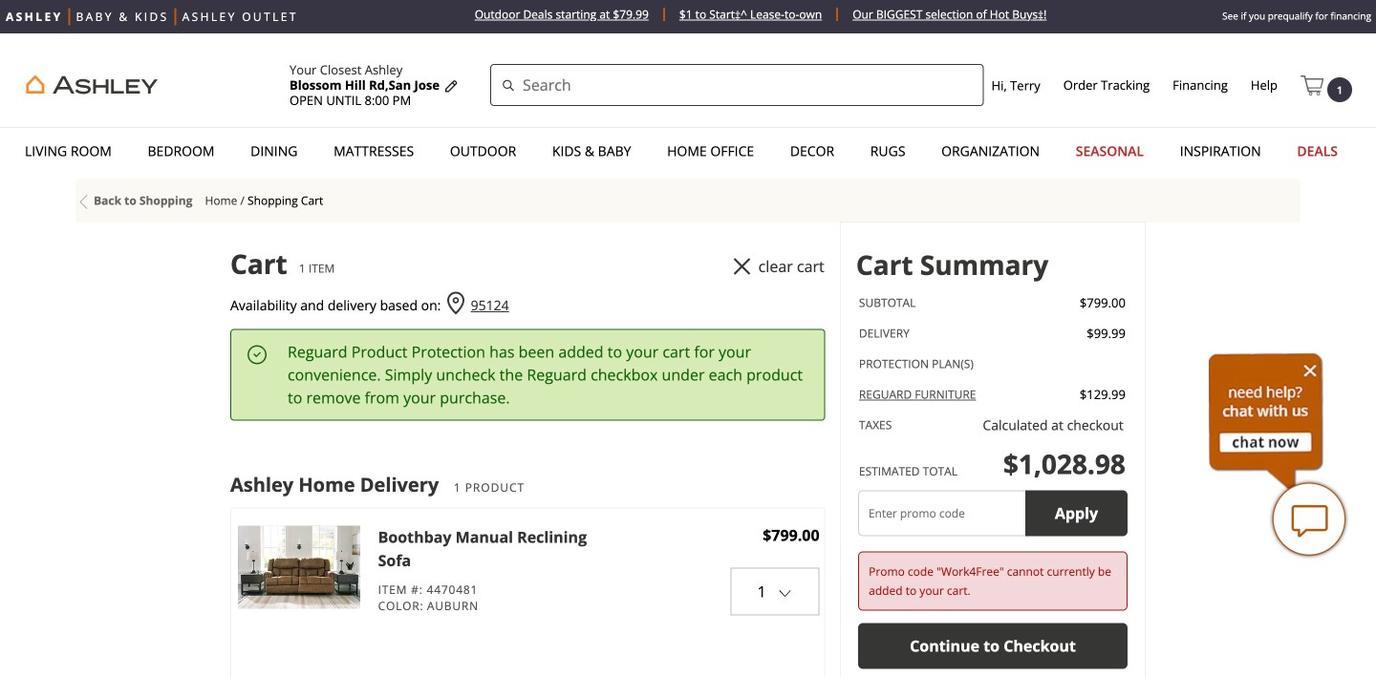 Task type: describe. For each thing, give the bounding box(es) containing it.
change location image
[[444, 79, 459, 94]]

Enter promo code text field
[[858, 491, 1026, 537]]

dialogue message for liveperson image
[[1209, 353, 1324, 491]]

chat bubble mobile view image
[[1271, 482, 1348, 558]]

ashley image
[[19, 72, 165, 98]]



Task type: vqa. For each thing, say whether or not it's contained in the screenshot.
Spring Sofa Sale image
no



Task type: locate. For each thing, give the bounding box(es) containing it.
main content
[[201, 222, 1146, 678]]

banner
[[0, 33, 1377, 174]]

None submit
[[94, 193, 202, 209]]

None search field
[[490, 64, 984, 106]]

dims image
[[76, 195, 91, 209]]

search image
[[502, 77, 515, 96]]

click to clear cart image
[[734, 258, 751, 275]]

alert
[[869, 562, 1117, 601]]

availability and delivery based on this zip code - 95124 image
[[444, 292, 467, 315]]

boothbay reclining sofa, image
[[238, 526, 361, 609]]



